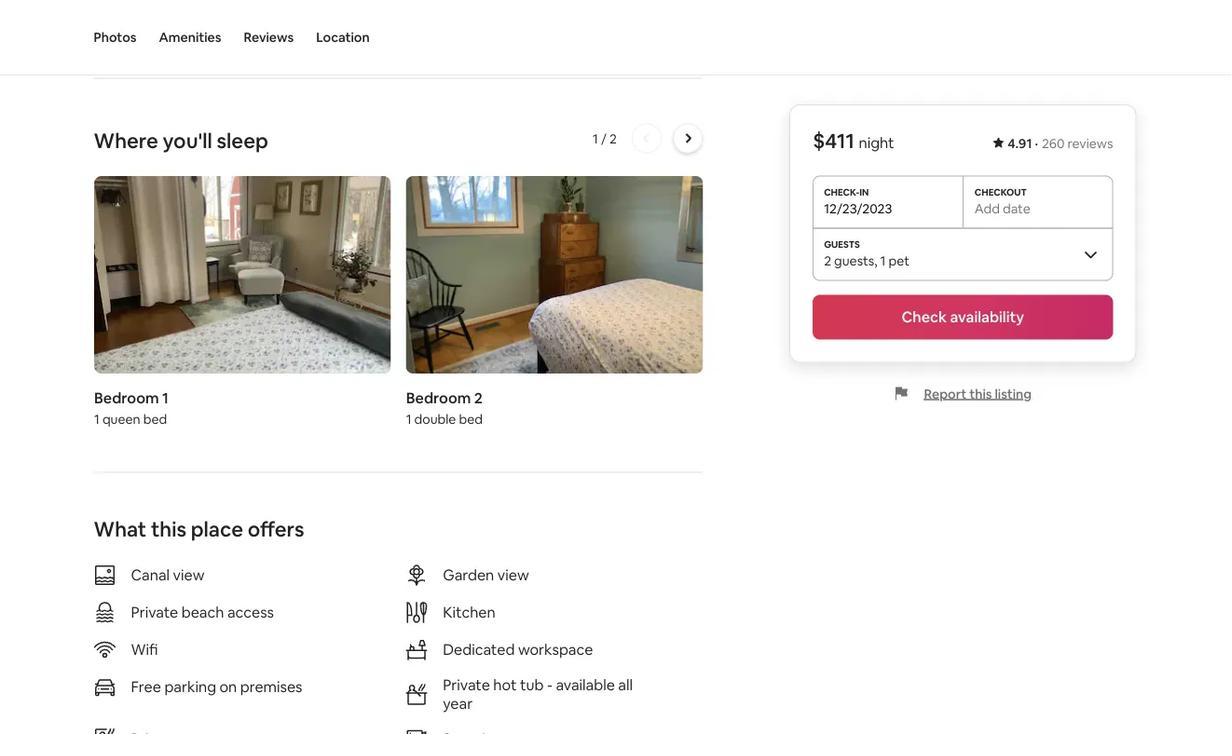 Task type: describe. For each thing, give the bounding box(es) containing it.
·
[[1035, 135, 1039, 152]]

show
[[94, 14, 132, 33]]

you'll
[[163, 128, 212, 154]]

on
[[220, 678, 237, 697]]

offers
[[248, 517, 305, 543]]

2 horizontal spatial 2
[[824, 252, 832, 269]]

1 horizontal spatial 2
[[610, 130, 617, 147]]

bedroom 1 1 queen bed
[[94, 388, 168, 428]]

-
[[547, 676, 553, 695]]

reviews
[[244, 29, 294, 46]]

bedroom for bedroom 1
[[94, 388, 159, 407]]

canal view
[[131, 566, 205, 585]]

listing
[[995, 386, 1032, 402]]

garden view
[[443, 566, 529, 585]]

tub
[[520, 676, 544, 695]]

wifi
[[131, 641, 158, 660]]

queen
[[102, 411, 140, 428]]

access
[[227, 603, 274, 623]]

$411
[[813, 128, 855, 154]]

2 inside 'bedroom 2 1 double bed'
[[474, 388, 482, 407]]

report
[[925, 386, 967, 402]]

night
[[859, 133, 895, 152]]

available
[[556, 676, 615, 695]]

dedicated
[[443, 641, 515, 660]]

guests
[[835, 252, 875, 269]]

12/23/2023
[[824, 200, 893, 217]]

photos button
[[94, 0, 137, 75]]

bed for 1
[[143, 411, 167, 428]]

location button
[[316, 0, 370, 75]]

view for canal view
[[173, 566, 205, 585]]

check availability button
[[813, 295, 1114, 340]]

canal
[[131, 566, 170, 585]]

availability
[[951, 308, 1025, 327]]

view for garden view
[[498, 566, 529, 585]]

private for private beach access
[[131, 603, 178, 623]]

photos
[[94, 29, 137, 46]]

/
[[601, 130, 607, 147]]

amenities
[[159, 29, 221, 46]]

private beach access
[[131, 603, 274, 623]]

this for report
[[970, 386, 993, 402]]

where you'll sleep
[[94, 128, 268, 154]]

location
[[316, 29, 370, 46]]

1 inside 'bedroom 2 1 double bed'
[[406, 411, 411, 428]]

amenities button
[[159, 0, 221, 75]]

pet
[[889, 252, 910, 269]]

free parking on premises
[[131, 678, 303, 697]]



Task type: locate. For each thing, give the bounding box(es) containing it.
date
[[1003, 200, 1031, 217]]

this for what
[[151, 517, 186, 543]]

2 bedroom from the left
[[406, 388, 471, 407]]

add
[[975, 200, 1000, 217]]

reviews button
[[244, 0, 294, 75]]

bed inside 'bedroom 2 1 double bed'
[[459, 411, 482, 428]]

dedicated workspace
[[443, 641, 593, 660]]

bedroom
[[94, 388, 159, 407], [406, 388, 471, 407]]

1 bedroom from the left
[[94, 388, 159, 407]]

bed inside the bedroom 1 1 queen bed
[[143, 411, 167, 428]]

1 / 2
[[593, 130, 617, 147]]

all
[[619, 676, 633, 695]]

bedroom inside the bedroom 1 1 queen bed
[[94, 388, 159, 407]]

what this place offers
[[94, 517, 305, 543]]

view right garden
[[498, 566, 529, 585]]

kitchen
[[443, 603, 496, 623]]

check
[[902, 308, 947, 327]]

2nd bedroom with full bed image
[[406, 176, 703, 374], [406, 176, 703, 374]]

0 vertical spatial this
[[970, 386, 993, 402]]

0 horizontal spatial this
[[151, 517, 186, 543]]

1 horizontal spatial bed
[[459, 411, 482, 428]]

where you'll sleep region
[[86, 123, 710, 435]]

free
[[131, 678, 161, 697]]

1 horizontal spatial private
[[443, 676, 490, 695]]

0 horizontal spatial bedroom
[[94, 388, 159, 407]]

1 vertical spatial this
[[151, 517, 186, 543]]

1 horizontal spatial this
[[970, 386, 993, 402]]

this
[[970, 386, 993, 402], [151, 517, 186, 543]]

private for private hot tub - available all year
[[443, 676, 490, 695]]

private
[[131, 603, 178, 623], [443, 676, 490, 695]]

garden
[[443, 566, 494, 585]]

year
[[443, 695, 473, 714]]

more
[[135, 14, 172, 33]]

2 bed from the left
[[459, 411, 482, 428]]

bedroom up double
[[406, 388, 471, 407]]

1 vertical spatial 2
[[824, 252, 832, 269]]

bedroom up queen
[[94, 388, 159, 407]]

report this listing button
[[895, 386, 1032, 402]]

hot
[[494, 676, 517, 695]]

0 horizontal spatial bed
[[143, 411, 167, 428]]

parking
[[164, 678, 216, 697]]

1st bedroom with queen bed image
[[94, 176, 391, 374], [94, 176, 391, 374]]

0 horizontal spatial private
[[131, 603, 178, 623]]

view right canal
[[173, 566, 205, 585]]

4.91 · 260 reviews
[[1008, 135, 1114, 152]]

bedroom for bedroom 2
[[406, 388, 471, 407]]

0 horizontal spatial 2
[[474, 388, 482, 407]]

private down dedicated
[[443, 676, 490, 695]]

this left listing
[[970, 386, 993, 402]]

beach
[[182, 603, 224, 623]]

2
[[610, 130, 617, 147], [824, 252, 832, 269], [474, 388, 482, 407]]

private inside the private hot tub - available all year
[[443, 676, 490, 695]]

check availability
[[902, 308, 1025, 327]]

premises
[[240, 678, 303, 697]]

1 horizontal spatial view
[[498, 566, 529, 585]]

1 vertical spatial private
[[443, 676, 490, 695]]

0 horizontal spatial view
[[173, 566, 205, 585]]

1 view from the left
[[173, 566, 205, 585]]

workspace
[[518, 641, 593, 660]]

show more button
[[94, 14, 187, 33]]

2 view from the left
[[498, 566, 529, 585]]

bedroom inside 'bedroom 2 1 double bed'
[[406, 388, 471, 407]]

bedroom 2 1 double bed
[[406, 388, 482, 428]]

260
[[1042, 135, 1065, 152]]

,
[[875, 252, 878, 269]]

this up canal view
[[151, 517, 186, 543]]

add date
[[975, 200, 1031, 217]]

bed
[[143, 411, 167, 428], [459, 411, 482, 428]]

where
[[94, 128, 158, 154]]

reviews
[[1068, 135, 1114, 152]]

2 vertical spatial 2
[[474, 388, 482, 407]]

bed for 2
[[459, 411, 482, 428]]

1
[[593, 130, 598, 147], [881, 252, 886, 269], [162, 388, 168, 407], [94, 411, 99, 428], [406, 411, 411, 428]]

sleep
[[217, 128, 268, 154]]

bed right queen
[[143, 411, 167, 428]]

bed right double
[[459, 411, 482, 428]]

4.91
[[1008, 135, 1033, 152]]

double
[[414, 411, 456, 428]]

0 vertical spatial 2
[[610, 130, 617, 147]]

1 bed from the left
[[143, 411, 167, 428]]

show more
[[94, 14, 172, 33]]

0 vertical spatial private
[[131, 603, 178, 623]]

2 guests , 1 pet
[[824, 252, 910, 269]]

$411 night
[[813, 128, 895, 154]]

what
[[94, 517, 147, 543]]

private down canal
[[131, 603, 178, 623]]

view
[[173, 566, 205, 585], [498, 566, 529, 585]]

private hot tub - available all year
[[443, 676, 633, 714]]

1 horizontal spatial bedroom
[[406, 388, 471, 407]]

place
[[191, 517, 243, 543]]

report this listing
[[925, 386, 1032, 402]]



Task type: vqa. For each thing, say whether or not it's contained in the screenshot.
second view from right
yes



